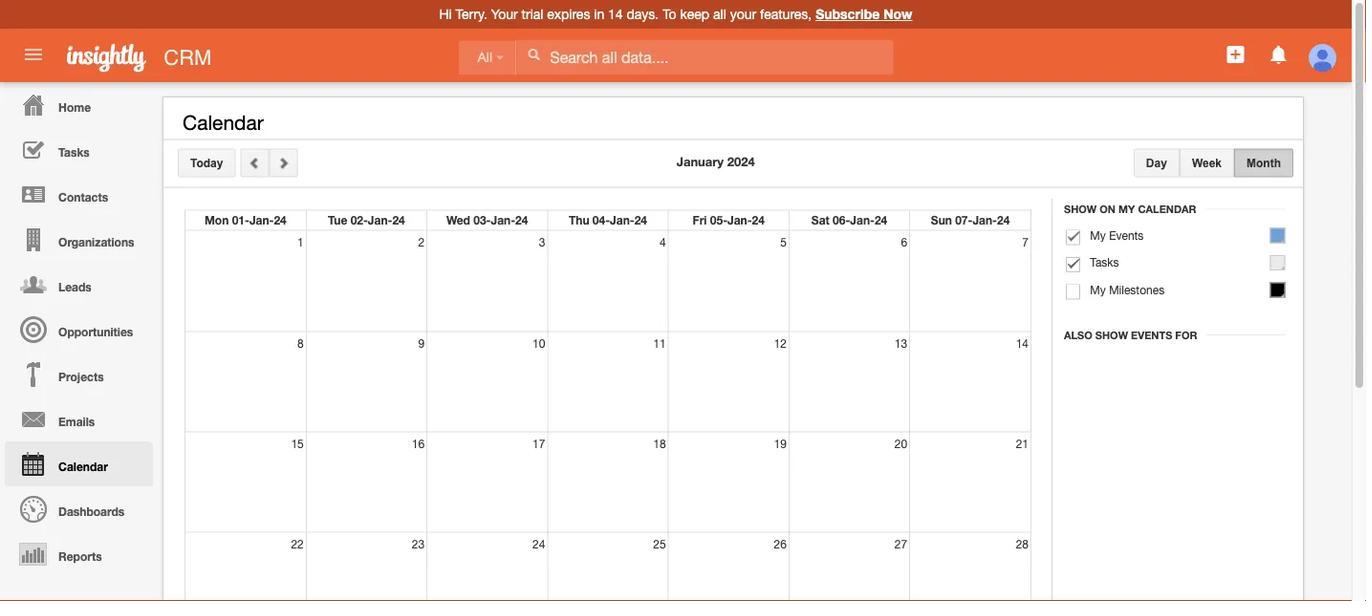 Task type: vqa. For each thing, say whether or not it's contained in the screenshot.
Sun
yes



Task type: locate. For each thing, give the bounding box(es) containing it.
calendar
[[183, 111, 264, 134], [1139, 203, 1197, 216], [58, 460, 108, 473]]

7 jan- from the left
[[973, 214, 998, 227]]

07-
[[956, 214, 973, 227]]

0 vertical spatial tasks
[[58, 145, 90, 159]]

all link
[[459, 41, 516, 75]]

leads link
[[5, 262, 153, 307]]

0 horizontal spatial tasks
[[58, 145, 90, 159]]

calendar down day button
[[1139, 203, 1197, 216]]

events left for
[[1132, 329, 1173, 341]]

14
[[608, 6, 623, 22], [1016, 337, 1029, 351]]

jan- for 02-
[[368, 214, 393, 227]]

23
[[412, 538, 425, 551]]

tasks
[[58, 145, 90, 159], [1091, 256, 1120, 269]]

24 for sat 06-jan-24
[[875, 214, 888, 227]]

1 horizontal spatial 14
[[1016, 337, 1029, 351]]

14 right the in
[[608, 6, 623, 22]]

also show events for
[[1065, 329, 1198, 341]]

keep
[[681, 6, 710, 22]]

fri 05-jan-24
[[693, 214, 765, 227]]

in
[[594, 6, 605, 22]]

thu
[[569, 214, 590, 227]]

dashboards link
[[5, 487, 153, 532]]

0 vertical spatial 14
[[608, 6, 623, 22]]

jan- right fri
[[728, 214, 752, 227]]

17
[[533, 438, 546, 451]]

jan- right the wed
[[491, 214, 516, 227]]

sun
[[931, 214, 953, 227]]

show
[[1065, 203, 1097, 216], [1096, 329, 1129, 341]]

previous image
[[248, 156, 262, 170]]

jan-
[[250, 214, 274, 227], [368, 214, 393, 227], [491, 214, 516, 227], [610, 214, 635, 227], [728, 214, 752, 227], [851, 214, 875, 227], [973, 214, 998, 227]]

tasks down "my events"
[[1091, 256, 1120, 269]]

1 vertical spatial my
[[1091, 229, 1106, 242]]

4 jan- from the left
[[610, 214, 635, 227]]

My Events checkbox
[[1067, 230, 1081, 245]]

expires
[[547, 6, 591, 22]]

05-
[[710, 214, 728, 227]]

events down the show on my calendar
[[1110, 229, 1144, 242]]

navigation
[[0, 82, 153, 577]]

15
[[291, 438, 304, 451]]

My Milestones checkbox
[[1067, 285, 1081, 300]]

opportunities link
[[5, 307, 153, 352]]

on
[[1100, 203, 1116, 216]]

1 vertical spatial show
[[1096, 329, 1129, 341]]

mon 01-jan-24
[[205, 214, 287, 227]]

opportunities
[[58, 325, 133, 339]]

jan- right mon
[[250, 214, 274, 227]]

2 vertical spatial calendar
[[58, 460, 108, 473]]

all
[[478, 50, 493, 65]]

week
[[1193, 156, 1222, 169]]

home link
[[5, 82, 153, 127]]

28
[[1016, 538, 1029, 551]]

6 jan- from the left
[[851, 214, 875, 227]]

show left on at the top right
[[1065, 203, 1097, 216]]

calendar up dashboards link
[[58, 460, 108, 473]]

organizations link
[[5, 217, 153, 262]]

jan- right the sat
[[851, 214, 875, 227]]

14 left also
[[1016, 337, 1029, 351]]

wed
[[447, 214, 471, 227]]

jan- for 04-
[[610, 214, 635, 227]]

next image
[[277, 156, 290, 170]]

mon
[[205, 214, 229, 227]]

calendar link
[[5, 442, 153, 487]]

emails
[[58, 415, 95, 429]]

3 jan- from the left
[[491, 214, 516, 227]]

your
[[730, 6, 757, 22]]

jan- right tue
[[368, 214, 393, 227]]

0 vertical spatial my
[[1119, 203, 1136, 216]]

your
[[491, 6, 518, 22]]

03-
[[474, 214, 491, 227]]

today button
[[178, 149, 236, 177]]

my events
[[1091, 229, 1144, 242]]

crm
[[164, 45, 212, 69]]

1 horizontal spatial calendar
[[183, 111, 264, 134]]

emails link
[[5, 397, 153, 442]]

24 for mon 01-jan-24
[[274, 214, 287, 227]]

tasks up contacts link
[[58, 145, 90, 159]]

tue
[[328, 214, 348, 227]]

contacts
[[58, 190, 108, 204]]

0 horizontal spatial 14
[[608, 6, 623, 22]]

wed 03-jan-24
[[447, 214, 528, 227]]

my right my milestones option
[[1091, 283, 1106, 297]]

06-
[[833, 214, 851, 227]]

2 vertical spatial my
[[1091, 283, 1106, 297]]

0 vertical spatial calendar
[[183, 111, 264, 134]]

my right my events checkbox
[[1091, 229, 1106, 242]]

1 jan- from the left
[[250, 214, 274, 227]]

calendar up today
[[183, 111, 264, 134]]

also
[[1065, 329, 1093, 341]]

tue 02-jan-24
[[328, 214, 405, 227]]

trial
[[522, 6, 544, 22]]

2 horizontal spatial calendar
[[1139, 203, 1197, 216]]

for
[[1176, 329, 1198, 341]]

my right on at the top right
[[1119, 203, 1136, 216]]

2024
[[728, 154, 755, 169]]

jan- right sun
[[973, 214, 998, 227]]

24
[[274, 214, 287, 227], [393, 214, 405, 227], [516, 214, 528, 227], [635, 214, 648, 227], [752, 214, 765, 227], [875, 214, 888, 227], [998, 214, 1010, 227], [533, 538, 546, 551]]

subscribe now link
[[816, 6, 913, 22]]

6
[[902, 236, 908, 249]]

Search all data.... text field
[[517, 40, 894, 75]]

fri
[[693, 214, 707, 227]]

show on my calendar
[[1065, 203, 1197, 216]]

2 jan- from the left
[[368, 214, 393, 227]]

18
[[654, 438, 666, 451]]

0 horizontal spatial calendar
[[58, 460, 108, 473]]

5 jan- from the left
[[728, 214, 752, 227]]

1 horizontal spatial tasks
[[1091, 256, 1120, 269]]

jan- right thu
[[610, 214, 635, 227]]

my
[[1119, 203, 1136, 216], [1091, 229, 1106, 242], [1091, 283, 1106, 297]]

events
[[1110, 229, 1144, 242], [1132, 329, 1173, 341]]

january 2024
[[677, 154, 755, 169]]

show right also
[[1096, 329, 1129, 341]]



Task type: describe. For each thing, give the bounding box(es) containing it.
sat 06-jan-24
[[812, 214, 888, 227]]

25
[[654, 538, 666, 551]]

24 for fri 05-jan-24
[[752, 214, 765, 227]]

jan- for 03-
[[491, 214, 516, 227]]

home
[[58, 100, 91, 114]]

projects link
[[5, 352, 153, 397]]

11
[[654, 337, 666, 351]]

24 for wed 03-jan-24
[[516, 214, 528, 227]]

jan- for 07-
[[973, 214, 998, 227]]

jan- for 01-
[[250, 214, 274, 227]]

reports link
[[5, 532, 153, 577]]

week button
[[1180, 149, 1235, 177]]

day
[[1147, 156, 1168, 169]]

0 vertical spatial events
[[1110, 229, 1144, 242]]

12
[[774, 337, 787, 351]]

terry.
[[456, 6, 488, 22]]

1
[[298, 236, 304, 249]]

22
[[291, 538, 304, 551]]

subscribe
[[816, 6, 880, 22]]

to
[[663, 6, 677, 22]]

sat
[[812, 214, 830, 227]]

days.
[[627, 6, 659, 22]]

1 vertical spatial tasks
[[1091, 256, 1120, 269]]

leads
[[58, 280, 92, 294]]

month button
[[1235, 149, 1294, 177]]

notifications image
[[1268, 43, 1291, 66]]

0 vertical spatial show
[[1065, 203, 1097, 216]]

19
[[774, 438, 787, 451]]

my for my milestones
[[1091, 283, 1106, 297]]

hi
[[440, 6, 452, 22]]

27
[[895, 538, 908, 551]]

today
[[190, 156, 223, 169]]

26
[[774, 538, 787, 551]]

my milestones
[[1091, 283, 1165, 297]]

jan- for 06-
[[851, 214, 875, 227]]

my for my events
[[1091, 229, 1106, 242]]

all
[[714, 6, 727, 22]]

dashboards
[[58, 505, 125, 518]]

white image
[[527, 48, 541, 61]]

24 for sun 07-jan-24
[[998, 214, 1010, 227]]

1 vertical spatial 14
[[1016, 337, 1029, 351]]

month
[[1247, 156, 1282, 169]]

21
[[1016, 438, 1029, 451]]

4
[[660, 236, 666, 249]]

24 for tue 02-jan-24
[[393, 214, 405, 227]]

2
[[418, 236, 425, 249]]

7
[[1023, 236, 1029, 249]]

1 vertical spatial events
[[1132, 329, 1173, 341]]

01-
[[232, 214, 250, 227]]

8
[[298, 337, 304, 351]]

day button
[[1134, 149, 1180, 177]]

jan- for 05-
[[728, 214, 752, 227]]

13
[[895, 337, 908, 351]]

1 vertical spatial calendar
[[1139, 203, 1197, 216]]

sun 07-jan-24
[[931, 214, 1010, 227]]

thu 04-jan-24
[[569, 214, 648, 227]]

calendar inside calendar link
[[58, 460, 108, 473]]

tasks inside navigation
[[58, 145, 90, 159]]

3
[[539, 236, 546, 249]]

16
[[412, 438, 425, 451]]

milestones
[[1110, 283, 1165, 297]]

24 for thu 04-jan-24
[[635, 214, 648, 227]]

reports
[[58, 550, 102, 563]]

Tasks checkbox
[[1067, 257, 1081, 273]]

projects
[[58, 370, 104, 384]]

now
[[884, 6, 913, 22]]

january
[[677, 154, 724, 169]]

04-
[[593, 214, 610, 227]]

organizations
[[58, 235, 134, 249]]

hi terry. your trial expires in 14 days. to keep all your features, subscribe now
[[440, 6, 913, 22]]

navigation containing home
[[0, 82, 153, 577]]

5
[[781, 236, 787, 249]]

tasks link
[[5, 127, 153, 172]]

9
[[418, 337, 425, 351]]

10
[[533, 337, 546, 351]]

features,
[[760, 6, 812, 22]]

contacts link
[[5, 172, 153, 217]]

02-
[[351, 214, 368, 227]]

20
[[895, 438, 908, 451]]



